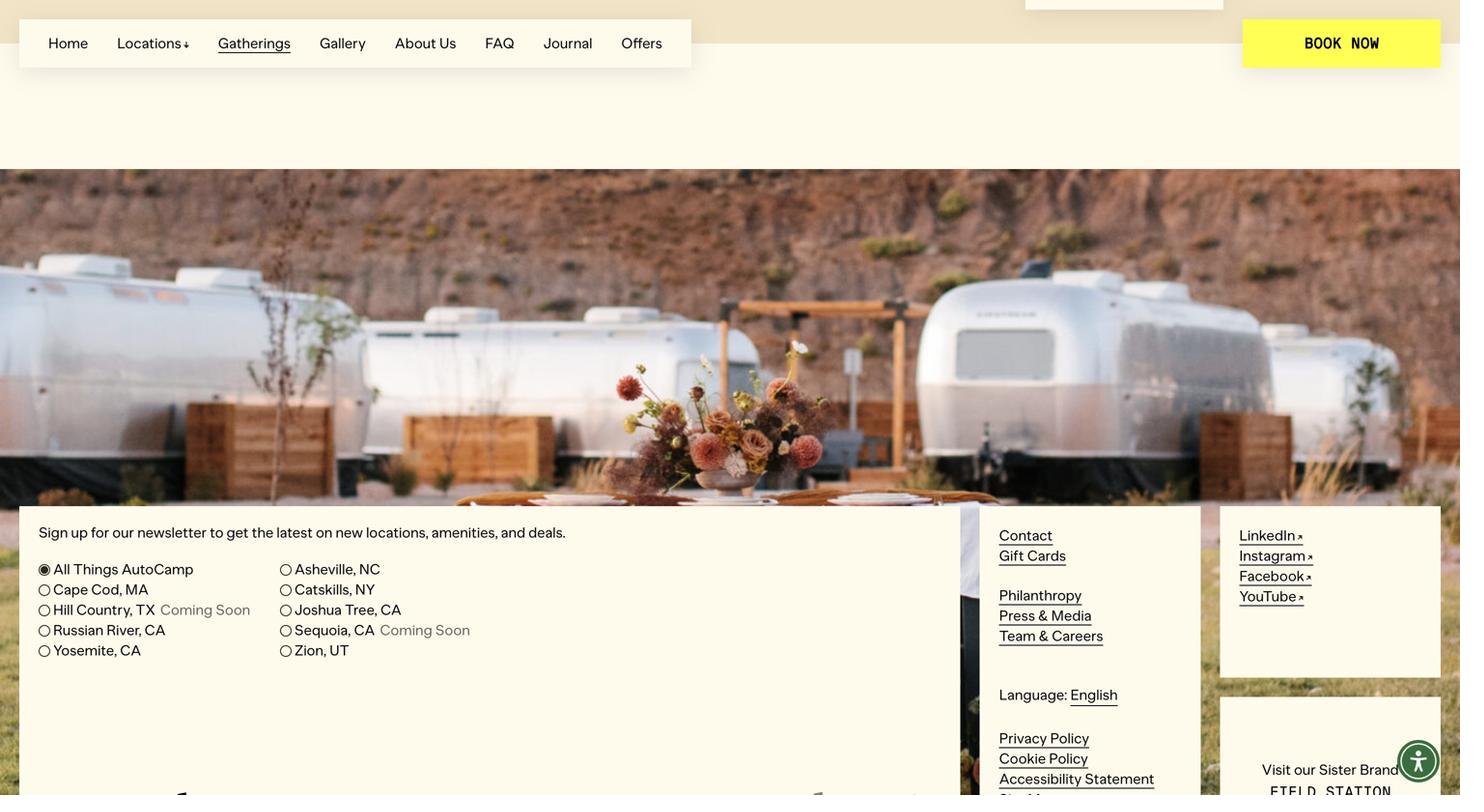 Task type: describe. For each thing, give the bounding box(es) containing it.
us
[[440, 34, 456, 52]]

privacy policy link
[[1000, 730, 1090, 748]]

statement
[[1085, 770, 1155, 788]]

gallery link
[[320, 34, 366, 52]]

journal link
[[544, 34, 593, 52]]

latest
[[277, 524, 313, 542]]

for
[[91, 524, 109, 542]]

coming inside catskills, ny hill country, tx coming soon
[[160, 601, 213, 619]]

new
[[336, 524, 363, 542]]

about us link
[[395, 34, 456, 52]]

philanthropy
[[1000, 587, 1082, 604]]

asheville, nc cape cod, ma
[[53, 561, 381, 599]]

locations
[[117, 34, 181, 52]]

faq link
[[485, 34, 515, 52]]

1 & from the top
[[1039, 607, 1049, 625]]

all
[[53, 561, 70, 578]]

tree,
[[345, 601, 378, 619]]

accessibility statement link
[[1000, 770, 1155, 789]]

about
[[395, 34, 437, 52]]

home
[[48, 34, 88, 52]]

nc
[[359, 561, 381, 578]]

gift
[[1000, 547, 1025, 565]]

ca down "river,"
[[120, 642, 141, 660]]

ny
[[355, 581, 375, 599]]

locations link
[[117, 34, 189, 52]]

philanthropy link
[[1000, 587, 1082, 605]]

offers
[[622, 34, 663, 52]]

team
[[1000, 627, 1036, 645]]

ca down tx
[[145, 621, 166, 639]]

linkedin
[[1240, 527, 1296, 545]]

sequoia,
[[295, 621, 351, 639]]

joshua tree, ca russian river, ca
[[53, 601, 402, 639]]

ca right tree,
[[381, 601, 402, 619]]

book now
[[1305, 34, 1380, 53]]

cards
[[1028, 547, 1066, 565]]

country,
[[76, 601, 133, 619]]

linkedin instagram facebook youtube
[[1240, 527, 1306, 605]]

get
[[227, 524, 249, 542]]

ma
[[125, 581, 149, 599]]

accessibility
[[1000, 770, 1082, 788]]

gift cards link
[[1000, 547, 1066, 566]]

soon inside sequoia, ca coming soon yosemite, ca
[[436, 621, 470, 639]]

brand
[[1360, 761, 1400, 779]]

sequoia, ca coming soon yosemite, ca
[[53, 621, 470, 660]]

amenities,
[[432, 524, 498, 542]]

0 horizontal spatial our
[[112, 524, 134, 542]]

book
[[1305, 34, 1342, 53]]

catskills,
[[295, 581, 352, 599]]

the
[[252, 524, 274, 542]]

coming inside sequoia, ca coming soon yosemite, ca
[[380, 621, 433, 639]]

1 horizontal spatial our
[[1295, 761, 1317, 779]]

contact
[[1000, 527, 1053, 545]]

home link
[[48, 34, 88, 52]]

contact link
[[1000, 527, 1053, 546]]

gatherings
[[218, 34, 291, 52]]

now
[[1352, 34, 1380, 53]]

youtube
[[1240, 588, 1297, 605]]

asheville,
[[295, 561, 356, 578]]

on
[[316, 524, 333, 542]]

tx
[[136, 601, 155, 619]]

about us
[[395, 34, 456, 52]]



Task type: locate. For each thing, give the bounding box(es) containing it.
& down press & media link
[[1039, 627, 1049, 645]]

careers
[[1052, 627, 1104, 645]]

deals.
[[529, 524, 566, 542]]

sister
[[1320, 761, 1357, 779]]

0 vertical spatial &
[[1039, 607, 1049, 625]]

sign
[[39, 524, 68, 542]]

faq
[[485, 34, 515, 52]]

policy
[[1051, 730, 1090, 747], [1049, 750, 1089, 768]]

sign up for our newsletter to get the latest on new locations, amenities, and deals.
[[39, 524, 566, 542]]

soon inside catskills, ny hill country, tx coming soon
[[216, 601, 250, 619]]

language:
[[1000, 686, 1071, 704]]

cookie
[[1000, 750, 1046, 768]]

journal
[[544, 34, 593, 52]]

instagram link
[[1240, 547, 1314, 566]]

book now banner
[[0, 0, 1461, 87]]

all things autocamp
[[53, 561, 194, 578]]

river,
[[107, 621, 142, 639]]

0 vertical spatial coming
[[160, 601, 213, 619]]

privacy policy cookie policy accessibility statement
[[1000, 730, 1155, 788]]

russian
[[53, 621, 103, 639]]

gatherings link
[[218, 34, 291, 53]]

cookie policy link
[[1000, 750, 1089, 769]]

& down philanthropy 'link'
[[1039, 607, 1049, 625]]

zion,
[[295, 642, 327, 660]]

contact gift cards
[[1000, 527, 1066, 565]]

hill
[[53, 601, 73, 619]]

cape
[[53, 581, 88, 599]]

book now button
[[1243, 19, 1441, 68]]

1 vertical spatial policy
[[1049, 750, 1089, 768]]

2 & from the top
[[1039, 627, 1049, 645]]

up
[[71, 524, 88, 542]]

visit
[[1262, 761, 1292, 779]]

catskills, ny hill country, tx coming soon
[[53, 581, 375, 619]]

ca
[[381, 601, 402, 619], [145, 621, 166, 639], [354, 621, 375, 639], [120, 642, 141, 660]]

0 vertical spatial our
[[112, 524, 134, 542]]

our right visit
[[1295, 761, 1317, 779]]

our right for
[[112, 524, 134, 542]]

policy up cookie policy "link"
[[1051, 730, 1090, 747]]

email email field
[[39, 775, 750, 795]]

to
[[210, 524, 224, 542]]

1 horizontal spatial soon
[[436, 621, 470, 639]]

1 vertical spatial soon
[[436, 621, 470, 639]]

1 vertical spatial our
[[1295, 761, 1317, 779]]

philanthropy press & media team & careers
[[1000, 587, 1104, 645]]

privacy
[[1000, 730, 1048, 747]]

press
[[1000, 607, 1036, 625]]

things
[[73, 561, 118, 578]]

soon
[[216, 601, 250, 619], [436, 621, 470, 639]]

team & careers link
[[1000, 627, 1104, 646]]

instagram
[[1240, 547, 1306, 565]]

0 vertical spatial policy
[[1051, 730, 1090, 747]]

1 vertical spatial coming
[[380, 621, 433, 639]]

yosemite,
[[53, 642, 117, 660]]

1 horizontal spatial coming
[[380, 621, 433, 639]]

linkedin link
[[1240, 527, 1304, 546]]

youtube link
[[1240, 588, 1305, 606]]

&
[[1039, 607, 1049, 625], [1039, 627, 1049, 645]]

media
[[1052, 607, 1092, 625]]

newsletter
[[137, 524, 207, 542]]

facebook link
[[1240, 567, 1313, 586]]

cod,
[[91, 581, 122, 599]]

1 vertical spatial &
[[1039, 627, 1049, 645]]

offers link
[[622, 34, 663, 52]]

coming down nc
[[380, 621, 433, 639]]

0 horizontal spatial coming
[[160, 601, 213, 619]]

0 vertical spatial soon
[[216, 601, 250, 619]]

zion, ut
[[295, 642, 349, 660]]

press & media link
[[1000, 607, 1092, 626]]

joshua
[[295, 601, 342, 619]]

and
[[501, 524, 526, 542]]

ca down tree,
[[354, 621, 375, 639]]

0 horizontal spatial soon
[[216, 601, 250, 619]]

coming
[[160, 601, 213, 619], [380, 621, 433, 639]]

autocamp
[[121, 561, 194, 578]]

ut
[[330, 642, 349, 660]]

policy up accessibility statement link
[[1049, 750, 1089, 768]]

our
[[112, 524, 134, 542], [1295, 761, 1317, 779]]

coming right tx
[[160, 601, 213, 619]]

gallery
[[320, 34, 366, 52]]

visit our sister brand
[[1262, 761, 1400, 779]]

facebook
[[1240, 567, 1305, 585]]

locations,
[[366, 524, 429, 542]]



Task type: vqa. For each thing, say whether or not it's contained in the screenshot.
sparkling
no



